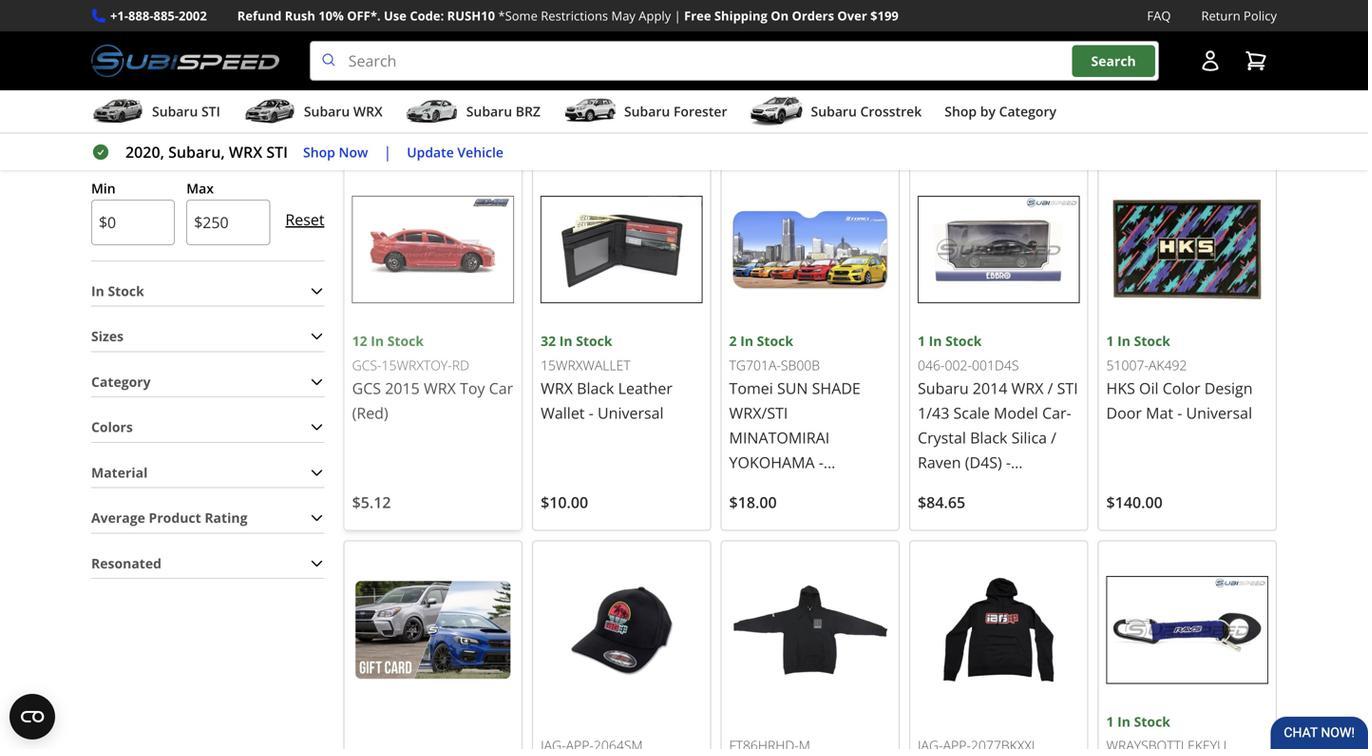 Task type: describe. For each thing, give the bounding box(es) containing it.
wrx inside the 12 in stock gcs-15wrxtoy-rd gcs 2015 wrx toy car (red)
[[424, 378, 456, 398]]

subispeed logo image
[[91, 41, 279, 81]]

gcs
[[352, 378, 381, 398]]

002-
[[945, 356, 972, 374]]

code:
[[410, 7, 444, 24]]

model
[[994, 403, 1039, 423]]

1 in stock 046-002-001d4s subaru 2014 wrx / sti 1/43 scale model car- crystal black silica / raven (d4s) - universal
[[918, 332, 1079, 497]]

maximum slider
[[306, 149, 325, 168]]

policy
[[1244, 7, 1278, 24]]

sizes
[[91, 327, 124, 345]]

iag performance iag boxer logo hoodie (black) - size 2xl image
[[918, 549, 1080, 711]]

update vehicle
[[407, 143, 504, 161]]

may
[[612, 7, 636, 24]]

subaru 2014 wrx / sti 1/43 scale model car-crystal black silica / raven (d4s) - universal image
[[918, 168, 1080, 330]]

yokohama
[[730, 452, 815, 472]]

on
[[771, 7, 789, 24]]

include
[[605, 126, 652, 144]]

1 horizontal spatial |
[[675, 7, 681, 24]]

001d4s
[[972, 356, 1019, 374]]

1 for hks oil color design door mat - universal
[[1107, 332, 1115, 350]]

$18.00
[[730, 492, 777, 512]]

sort
[[1082, 85, 1109, 104]]

crystal
[[918, 427, 967, 448]]

products
[[739, 126, 797, 144]]

12
[[352, 332, 367, 350]]

by:
[[1112, 85, 1132, 104]]

apply
[[639, 7, 671, 24]]

average product rating
[[91, 509, 248, 527]]

32 in stock 15wrxwallet wrx black leather wallet - universal
[[541, 332, 673, 423]]

1 vertical spatial /
[[1051, 427, 1057, 448]]

1 in stock
[[1107, 712, 1171, 731]]

material button
[[91, 458, 325, 487]]

12 in stock gcs-15wrxtoy-rd gcs 2015 wrx toy car (red)
[[352, 332, 513, 423]]

wallet
[[541, 403, 585, 423]]

update vehicle button
[[407, 141, 504, 163]]

subaru for subaru wrx
[[304, 102, 350, 120]]

featured
[[615, 7, 711, 38]]

tomei
[[730, 378, 774, 398]]

all
[[656, 126, 672, 144]]

subaru wrx button
[[243, 94, 383, 132]]

faq link
[[1148, 6, 1172, 26]]

open widget image
[[10, 694, 55, 740]]

10%
[[319, 7, 344, 24]]

resonated button
[[91, 549, 325, 578]]

minatomirai
[[730, 427, 830, 448]]

product
[[149, 509, 201, 527]]

a subaru wrx thumbnail image image
[[243, 97, 296, 126]]

in for hks oil color design door mat - universal
[[1118, 332, 1131, 350]]

universal down forester
[[676, 126, 736, 144]]

subaru,
[[168, 142, 225, 162]]

universal inside 1 in stock 046-002-001d4s subaru 2014 wrx / sti 1/43 scale model car- crystal black silica / raven (d4s) - universal
[[918, 477, 984, 497]]

in for tomei sun shade wrx/sti minatomirai yokohama - universal
[[741, 332, 754, 350]]

silica
[[1012, 427, 1048, 448]]

Min text field
[[91, 200, 175, 245]]

products
[[717, 7, 815, 38]]

wrx inside 1 in stock 046-002-001d4s subaru 2014 wrx / sti 1/43 scale model car- crystal black silica / raven (d4s) - universal
[[1012, 378, 1044, 398]]

2
[[730, 332, 737, 350]]

- inside 1 in stock 046-002-001d4s subaru 2014 wrx / sti 1/43 scale model car- crystal black silica / raven (d4s) - universal
[[1007, 452, 1011, 472]]

toy
[[460, 378, 485, 398]]

- inside 32 in stock 15wrxwallet wrx black leather wallet - universal
[[589, 403, 594, 423]]

max
[[187, 179, 214, 197]]

$84.65
[[918, 492, 966, 512]]

1/43
[[918, 403, 950, 423]]

$140.00
[[1107, 492, 1163, 512]]

subaru forester
[[624, 102, 728, 120]]

subaru forester button
[[564, 94, 728, 132]]

a subaru crosstrek thumbnail image image
[[750, 97, 804, 126]]

subispeed gift card image
[[352, 549, 514, 711]]

price button
[[91, 110, 325, 139]]

1 vertical spatial |
[[384, 142, 392, 162]]

1 in stock 51007-ak492 hks oil color design door mat - universal
[[1107, 332, 1253, 423]]

subaru brz
[[466, 102, 541, 120]]

refund
[[237, 7, 282, 24]]

search button
[[1073, 45, 1156, 77]]

universal inside 1 in stock 51007-ak492 hks oil color design door mat - universal
[[1187, 403, 1253, 423]]

sti inside dropdown button
[[202, 102, 220, 120]]

subaru crosstrek
[[811, 102, 922, 120]]

rush10
[[447, 7, 495, 24]]

1 horizontal spatial sti
[[266, 142, 288, 162]]

subaru for subaru crosstrek
[[811, 102, 857, 120]]

shop by category
[[945, 102, 1057, 120]]

shop featured products
[[554, 7, 815, 38]]

universal inside 32 in stock 15wrxwallet wrx black leather wallet - universal
[[598, 403, 664, 423]]

+1-888-885-2002
[[110, 7, 207, 24]]

2015
[[385, 378, 420, 398]]

minimum slider
[[91, 149, 110, 168]]

scale
[[954, 403, 990, 423]]

1 for subaru 2014 wrx / sti 1/43 scale model car- crystal black silica / raven (d4s) - universal
[[918, 332, 926, 350]]

shop by category button
[[945, 94, 1057, 132]]

update
[[407, 143, 454, 161]]

wrx down price dropdown button
[[229, 142, 263, 162]]

wrx/sti
[[730, 403, 788, 423]]

forester
[[674, 102, 728, 120]]

raven
[[918, 452, 962, 472]]

2014
[[973, 378, 1008, 398]]

hks oil color design door mat - universal image
[[1107, 168, 1269, 330]]

gcs 2015 wrx toy car (red) image
[[352, 168, 514, 330]]

return policy link
[[1202, 6, 1278, 26]]

shade
[[812, 378, 861, 398]]

color
[[1163, 378, 1201, 398]]

a subaru forester thumbnail image image
[[564, 97, 617, 126]]

in stock button
[[91, 276, 325, 306]]



Task type: locate. For each thing, give the bounding box(es) containing it.
shop for shop featured products
[[554, 7, 609, 38]]

wrx up now on the top of page
[[353, 102, 383, 120]]

door
[[1107, 403, 1142, 423]]

32
[[541, 332, 556, 350]]

Max text field
[[187, 200, 270, 245]]

search input field
[[310, 41, 1160, 81]]

gcs-
[[352, 356, 382, 374]]

2 vertical spatial shop
[[303, 143, 335, 161]]

sort by:
[[1082, 85, 1132, 104]]

subaru brz button
[[406, 94, 541, 132]]

in inside the 12 in stock gcs-15wrxtoy-rd gcs 2015 wrx toy car (red)
[[371, 332, 384, 350]]

subaru left brz
[[466, 102, 512, 120]]

include all universal products
[[605, 126, 797, 144]]

stock for gcs 2015 wrx toy car (red)
[[388, 332, 424, 350]]

in inside 1 in stock 046-002-001d4s subaru 2014 wrx / sti 1/43 scale model car- crystal black silica / raven (d4s) - universal
[[929, 332, 943, 350]]

resonated
[[91, 554, 162, 572]]

*some
[[498, 7, 538, 24]]

rd
[[452, 356, 470, 374]]

leather
[[618, 378, 673, 398]]

ft86speedfactory hachi roku hoodie - universal image
[[730, 549, 892, 711]]

0 horizontal spatial sti
[[202, 102, 220, 120]]

sb00b
[[781, 356, 820, 374]]

wrx down rd
[[424, 378, 456, 398]]

2002
[[179, 7, 207, 24]]

subaru sti button
[[91, 94, 220, 132]]

wrx black leather wallet - universal image
[[541, 168, 703, 330]]

$199
[[871, 7, 899, 24]]

|
[[675, 7, 681, 24], [384, 142, 392, 162]]

2 vertical spatial sti
[[1058, 378, 1079, 398]]

- inside 1 in stock 51007-ak492 hks oil color design door mat - universal
[[1178, 403, 1183, 423]]

rays bottle & key holder-blue - universal image
[[1107, 549, 1269, 711]]

price
[[91, 115, 124, 133]]

rush
[[285, 7, 315, 24]]

1 vertical spatial shop
[[945, 102, 977, 120]]

a subaru brz thumbnail image image
[[406, 97, 459, 126]]

black inside 32 in stock 15wrxwallet wrx black leather wallet - universal
[[577, 378, 614, 398]]

sizes button
[[91, 322, 325, 351]]

search
[[1092, 52, 1137, 70]]

888-
[[128, 7, 154, 24]]

reset
[[286, 209, 325, 229]]

shipping
[[715, 7, 768, 24]]

button image
[[1200, 50, 1222, 72]]

wrx inside 32 in stock 15wrxwallet wrx black leather wallet - universal
[[541, 378, 573, 398]]

off*.
[[347, 7, 381, 24]]

subaru inside 1 in stock 046-002-001d4s subaru 2014 wrx / sti 1/43 scale model car- crystal black silica / raven (d4s) - universal
[[918, 378, 969, 398]]

2 in stock tg701a-sb00b tomei sun shade wrx/sti minatomirai yokohama - universal
[[730, 332, 861, 497]]

subaru for subaru brz
[[466, 102, 512, 120]]

universal inside 2 in stock tg701a-sb00b tomei sun shade wrx/sti minatomirai yokohama - universal
[[730, 477, 796, 497]]

rating
[[205, 509, 248, 527]]

black inside 1 in stock 046-002-001d4s subaru 2014 wrx / sti 1/43 scale model car- crystal black silica / raven (d4s) - universal
[[971, 427, 1008, 448]]

stock for wrx black leather wallet - universal
[[576, 332, 613, 350]]

oil
[[1140, 378, 1159, 398]]

/
[[1048, 378, 1054, 398], [1051, 427, 1057, 448]]

sun
[[778, 378, 808, 398]]

black down "15wrxwallet"
[[577, 378, 614, 398]]

car
[[489, 378, 513, 398]]

stock inside the 12 in stock gcs-15wrxtoy-rd gcs 2015 wrx toy car (red)
[[388, 332, 424, 350]]

1 vertical spatial sti
[[266, 142, 288, 162]]

15wrxtoy-
[[382, 356, 452, 374]]

1 inside 1 in stock 046-002-001d4s subaru 2014 wrx / sti 1/43 scale model car- crystal black silica / raven (d4s) - universal
[[918, 332, 926, 350]]

black up (d4s)
[[971, 427, 1008, 448]]

category
[[1000, 102, 1057, 120]]

0 horizontal spatial |
[[384, 142, 392, 162]]

| right now on the top of page
[[384, 142, 392, 162]]

in inside dropdown button
[[91, 282, 104, 300]]

stock inside in stock dropdown button
[[108, 282, 144, 300]]

sti left maximum slider
[[266, 142, 288, 162]]

subaru up all
[[624, 102, 670, 120]]

| left free
[[675, 7, 681, 24]]

universal down yokohama
[[730, 477, 796, 497]]

0 vertical spatial sti
[[202, 102, 220, 120]]

0 horizontal spatial shop
[[303, 143, 335, 161]]

stock inside 2 in stock tg701a-sb00b tomei sun shade wrx/sti minatomirai yokohama - universal
[[757, 332, 794, 350]]

average product rating button
[[91, 503, 325, 533]]

tg701a-
[[730, 356, 781, 374]]

0 vertical spatial shop
[[554, 7, 609, 38]]

subaru down 046-
[[918, 378, 969, 398]]

colors button
[[91, 413, 325, 442]]

over
[[838, 7, 868, 24]]

in stock
[[91, 282, 144, 300]]

shop inside shop by category dropdown button
[[945, 102, 977, 120]]

wrx up wallet
[[541, 378, 573, 398]]

shop left now on the top of page
[[303, 143, 335, 161]]

in for gcs 2015 wrx toy car (red)
[[371, 332, 384, 350]]

category
[[91, 373, 151, 391]]

use
[[384, 7, 407, 24]]

sti up 2020, subaru, wrx sti
[[202, 102, 220, 120]]

shop now link
[[303, 141, 368, 163]]

subaru right a subaru crosstrek thumbnail image
[[811, 102, 857, 120]]

category button
[[91, 367, 325, 397]]

sti up car-
[[1058, 378, 1079, 398]]

0 horizontal spatial black
[[577, 378, 614, 398]]

refund rush 10% off*. use code: rush10 *some restrictions may apply | free shipping on orders over $199
[[237, 7, 899, 24]]

orders
[[792, 7, 835, 24]]

/ up car-
[[1048, 378, 1054, 398]]

0 vertical spatial |
[[675, 7, 681, 24]]

stock inside 32 in stock 15wrxwallet wrx black leather wallet - universal
[[576, 332, 613, 350]]

restrictions
[[541, 7, 608, 24]]

free
[[685, 7, 712, 24]]

- right wallet
[[589, 403, 594, 423]]

subaru up "shop now"
[[304, 102, 350, 120]]

in inside 2 in stock tg701a-sb00b tomei sun shade wrx/sti minatomirai yokohama - universal
[[741, 332, 754, 350]]

crosstrek
[[861, 102, 922, 120]]

hks
[[1107, 378, 1136, 398]]

0 vertical spatial black
[[577, 378, 614, 398]]

+1-888-885-2002 link
[[110, 6, 207, 26]]

sti
[[202, 102, 220, 120], [266, 142, 288, 162], [1058, 378, 1079, 398]]

stock inside 1 in stock 51007-ak492 hks oil color design door mat - universal
[[1135, 332, 1171, 350]]

subaru for subaru forester
[[624, 102, 670, 120]]

(d4s)
[[966, 452, 1003, 472]]

iag performance iag miami logo embroidered flexfit cap (black) - size s/m image
[[541, 549, 703, 711]]

/ right silica in the bottom right of the page
[[1051, 427, 1057, 448]]

wrx up model at the right bottom of the page
[[1012, 378, 1044, 398]]

universal down 'leather'
[[598, 403, 664, 423]]

+1-
[[110, 7, 128, 24]]

$10.00
[[541, 492, 589, 512]]

shop for shop now
[[303, 143, 335, 161]]

in inside 32 in stock 15wrxwallet wrx black leather wallet - universal
[[560, 332, 573, 350]]

a subaru sti thumbnail image image
[[91, 97, 144, 126]]

ak492
[[1149, 356, 1188, 374]]

15wrxwallet
[[541, 356, 631, 374]]

average
[[91, 509, 145, 527]]

2 horizontal spatial sti
[[1058, 378, 1079, 398]]

wrx inside dropdown button
[[353, 102, 383, 120]]

1 horizontal spatial black
[[971, 427, 1008, 448]]

-
[[589, 403, 594, 423], [1178, 403, 1183, 423], [819, 452, 824, 472], [1007, 452, 1011, 472]]

car-
[[1043, 403, 1072, 423]]

subaru wrx
[[304, 102, 383, 120]]

shop for shop by category
[[945, 102, 977, 120]]

return policy
[[1202, 7, 1278, 24]]

by
[[981, 102, 996, 120]]

in for subaru 2014 wrx / sti 1/43 scale model car- crystal black silica / raven (d4s) - universal
[[929, 332, 943, 350]]

$5.12
[[352, 492, 391, 512]]

stock inside 1 in stock 046-002-001d4s subaru 2014 wrx / sti 1/43 scale model car- crystal black silica / raven (d4s) - universal
[[946, 332, 982, 350]]

subaru up subaru,
[[152, 102, 198, 120]]

stock for tomei sun shade wrx/sti minatomirai yokohama - universal
[[757, 332, 794, 350]]

mat
[[1146, 403, 1174, 423]]

return
[[1202, 7, 1241, 24]]

shop left by
[[945, 102, 977, 120]]

- down "minatomirai"
[[819, 452, 824, 472]]

min
[[91, 179, 116, 197]]

subaru crosstrek button
[[750, 94, 922, 132]]

1 vertical spatial black
[[971, 427, 1008, 448]]

0 vertical spatial /
[[1048, 378, 1054, 398]]

1 inside 1 in stock 51007-ak492 hks oil color design door mat - universal
[[1107, 332, 1115, 350]]

2 horizontal spatial shop
[[945, 102, 977, 120]]

universal down design at the bottom
[[1187, 403, 1253, 423]]

1 horizontal spatial shop
[[554, 7, 609, 38]]

subaru inside dropdown button
[[304, 102, 350, 120]]

in inside 1 in stock 51007-ak492 hks oil color design door mat - universal
[[1118, 332, 1131, 350]]

(red)
[[352, 403, 388, 423]]

universal down raven at the bottom right of page
[[918, 477, 984, 497]]

stock for subaru 2014 wrx / sti 1/43 scale model car- crystal black silica / raven (d4s) - universal
[[946, 332, 982, 350]]

- right (d4s)
[[1007, 452, 1011, 472]]

in for wrx black leather wallet - universal
[[560, 332, 573, 350]]

- right mat
[[1178, 403, 1183, 423]]

shop inside shop now "link"
[[303, 143, 335, 161]]

- inside 2 in stock tg701a-sb00b tomei sun shade wrx/sti minatomirai yokohama - universal
[[819, 452, 824, 472]]

tomei sun shade wrx/sti minatomirai yokohama - universal image
[[730, 168, 892, 330]]

reset button
[[286, 197, 325, 243]]

sti inside 1 in stock 046-002-001d4s subaru 2014 wrx / sti 1/43 scale model car- crystal black silica / raven (d4s) - universal
[[1058, 378, 1079, 398]]

subaru for subaru sti
[[152, 102, 198, 120]]

shop left may
[[554, 7, 609, 38]]

2020,
[[125, 142, 164, 162]]

2020, subaru, wrx sti
[[125, 142, 288, 162]]

brz
[[516, 102, 541, 120]]

885-
[[154, 7, 179, 24]]

stock for hks oil color design door mat - universal
[[1135, 332, 1171, 350]]



Task type: vqa. For each thing, say whether or not it's contained in the screenshot.


